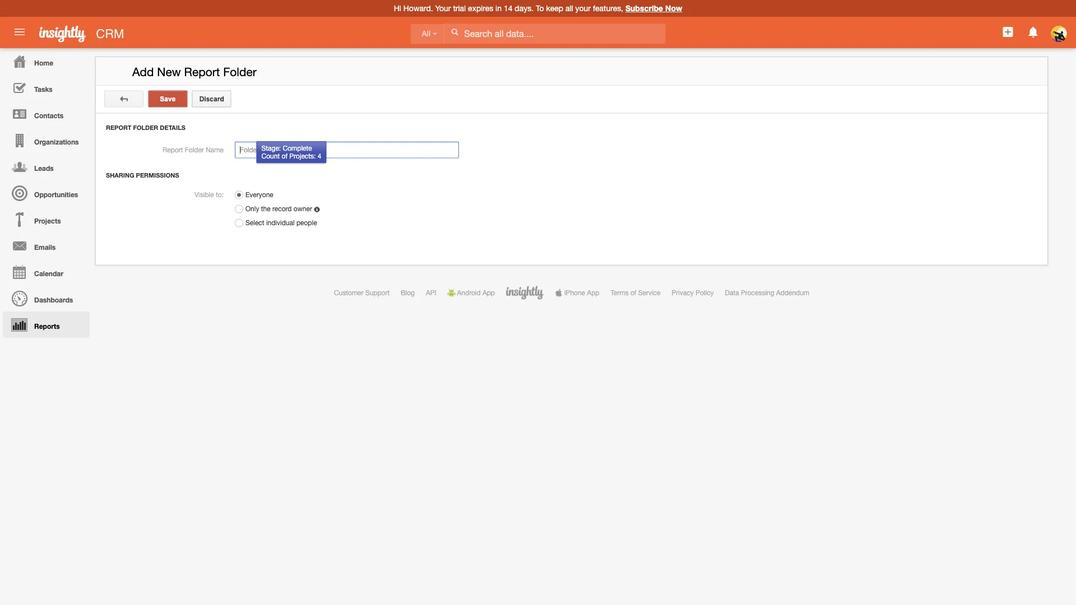 Task type: locate. For each thing, give the bounding box(es) containing it.
hi howard. your trial expires in 14 days. to keep all your features, subscribe now
[[394, 4, 683, 13]]

api link
[[426, 289, 437, 297]]

1 horizontal spatial report
[[163, 146, 183, 154]]

0 horizontal spatial folder
[[133, 124, 158, 131]]

app right the iphone
[[587, 289, 600, 297]]

your
[[576, 4, 591, 13]]

0 horizontal spatial report
[[106, 124, 131, 131]]

of
[[282, 152, 288, 160], [631, 289, 637, 297]]

all
[[422, 29, 431, 38]]

of right terms
[[631, 289, 637, 297]]

2 vertical spatial folder
[[185, 146, 204, 154]]

people
[[297, 219, 317, 227]]

report down details
[[163, 146, 183, 154]]

blog
[[401, 289, 415, 297]]

stage: complete count of projects: 4
[[262, 144, 322, 160]]

0 vertical spatial of
[[282, 152, 288, 160]]

14
[[504, 4, 513, 13]]

count
[[262, 152, 280, 160]]

2 app from the left
[[587, 289, 600, 297]]

terms
[[611, 289, 629, 297]]

home link
[[3, 48, 90, 75]]

select individual people
[[246, 219, 317, 227]]

1 vertical spatial of
[[631, 289, 637, 297]]

1 vertical spatial folder
[[133, 124, 158, 131]]

add new report folder
[[132, 65, 257, 79]]

0 horizontal spatial app
[[483, 289, 495, 297]]

service
[[639, 289, 661, 297]]

customer support
[[334, 289, 390, 297]]

report up discard
[[184, 65, 220, 79]]

complete
[[283, 144, 312, 152]]

1 horizontal spatial app
[[587, 289, 600, 297]]

report folder name
[[163, 146, 224, 154]]

contacts link
[[3, 101, 90, 127]]

app
[[483, 289, 495, 297], [587, 289, 600, 297]]

only the record owner
[[246, 205, 312, 213]]

report
[[184, 65, 220, 79], [106, 124, 131, 131], [163, 146, 183, 154]]

in
[[496, 4, 502, 13]]

Folder Name text field
[[235, 142, 459, 158]]

navigation
[[0, 48, 90, 338]]

name
[[206, 146, 224, 154]]

android
[[457, 289, 481, 297]]

0 vertical spatial folder
[[223, 65, 257, 79]]

your
[[435, 4, 451, 13]]

folder up discard
[[223, 65, 257, 79]]

back image
[[120, 95, 128, 103]]

app for iphone app
[[587, 289, 600, 297]]

0 horizontal spatial of
[[282, 152, 288, 160]]

2 horizontal spatial folder
[[223, 65, 257, 79]]

save
[[160, 95, 176, 103]]

0 vertical spatial report
[[184, 65, 220, 79]]

None radio
[[235, 191, 243, 199], [235, 219, 243, 227], [235, 191, 243, 199], [235, 219, 243, 227]]

privacy
[[672, 289, 694, 297]]

to:
[[216, 191, 224, 198]]

report down back image
[[106, 124, 131, 131]]

folder
[[223, 65, 257, 79], [133, 124, 158, 131], [185, 146, 204, 154]]

sharing
[[106, 172, 134, 179]]

tasks
[[34, 85, 53, 93]]

Search all data.... text field
[[445, 23, 666, 44]]

of right count
[[282, 152, 288, 160]]

4
[[318, 152, 322, 160]]

tasks link
[[3, 75, 90, 101]]

2 vertical spatial report
[[163, 146, 183, 154]]

1 vertical spatial report
[[106, 124, 131, 131]]

subscribe now link
[[626, 4, 683, 13]]

data processing addendum
[[725, 289, 810, 297]]

support
[[366, 289, 390, 297]]

customer support link
[[334, 289, 390, 297]]

leads link
[[3, 154, 90, 180]]

customer
[[334, 289, 364, 297]]

white image
[[451, 28, 459, 36]]

visible to:
[[195, 191, 224, 198]]

app right android
[[483, 289, 495, 297]]

folder left "name"
[[185, 146, 204, 154]]

folder for report folder name
[[185, 146, 204, 154]]

projects
[[34, 217, 61, 225]]

projects link
[[3, 206, 90, 233]]

report for report folder details
[[106, 124, 131, 131]]

terms of service link
[[611, 289, 661, 297]]

home
[[34, 59, 53, 67]]

calendar
[[34, 270, 63, 278]]

leads
[[34, 164, 54, 172]]

folder left details
[[133, 124, 158, 131]]

all
[[566, 4, 573, 13]]

the
[[261, 205, 271, 213]]

privacy policy
[[672, 289, 714, 297]]

addendum
[[777, 289, 810, 297]]

1 app from the left
[[483, 289, 495, 297]]

1 horizontal spatial folder
[[185, 146, 204, 154]]

permissions
[[136, 172, 179, 179]]

this record will only be visible to its creator and administrators. image
[[314, 207, 320, 212]]

navigation containing home
[[0, 48, 90, 338]]



Task type: vqa. For each thing, say whether or not it's contained in the screenshot.
Save 'button'
yes



Task type: describe. For each thing, give the bounding box(es) containing it.
subscribe
[[626, 4, 663, 13]]

hi
[[394, 4, 401, 13]]

blog link
[[401, 289, 415, 297]]

save button
[[148, 91, 187, 107]]

opportunities
[[34, 191, 78, 198]]

iphone
[[565, 289, 585, 297]]

of inside stage: complete count of projects: 4
[[282, 152, 288, 160]]

reports
[[34, 322, 60, 330]]

all link
[[411, 24, 445, 44]]

select
[[246, 219, 264, 227]]

individual
[[266, 219, 295, 227]]

dashboards
[[34, 296, 73, 304]]

1 horizontal spatial of
[[631, 289, 637, 297]]

2 horizontal spatial report
[[184, 65, 220, 79]]

new
[[157, 65, 181, 79]]

expires
[[468, 4, 494, 13]]

emails link
[[3, 233, 90, 259]]

report for report folder name
[[163, 146, 183, 154]]

iphone app
[[565, 289, 600, 297]]

discard button
[[192, 91, 231, 107]]

opportunities link
[[3, 180, 90, 206]]

sharing permissions
[[106, 172, 179, 179]]

only
[[246, 205, 259, 213]]

record
[[273, 205, 292, 213]]

android app link
[[448, 289, 495, 297]]

policy
[[696, 289, 714, 297]]

Only the record owner radio
[[235, 205, 243, 213]]

reports link
[[3, 312, 90, 338]]

discard
[[199, 95, 224, 103]]

api
[[426, 289, 437, 297]]

folder for report folder details
[[133, 124, 158, 131]]

android app
[[457, 289, 495, 297]]

organizations
[[34, 138, 79, 146]]

now
[[666, 4, 683, 13]]

report folder details
[[106, 124, 185, 131]]

data processing addendum link
[[725, 289, 810, 297]]

app for android app
[[483, 289, 495, 297]]

privacy policy link
[[672, 289, 714, 297]]

howard.
[[404, 4, 433, 13]]

days.
[[515, 4, 534, 13]]

details
[[160, 124, 185, 131]]

calendar link
[[3, 259, 90, 285]]

visible
[[195, 191, 214, 198]]

data
[[725, 289, 739, 297]]

stage:
[[262, 144, 281, 152]]

terms of service
[[611, 289, 661, 297]]

iphone app link
[[555, 289, 600, 297]]

trial
[[453, 4, 466, 13]]

keep
[[546, 4, 564, 13]]

dashboards link
[[3, 285, 90, 312]]

to
[[536, 4, 544, 13]]

add
[[132, 65, 154, 79]]

projects:
[[289, 152, 316, 160]]

organizations link
[[3, 127, 90, 154]]

notifications image
[[1027, 25, 1040, 39]]

features,
[[593, 4, 624, 13]]

emails
[[34, 243, 56, 251]]

everyone
[[246, 191, 274, 199]]

contacts
[[34, 112, 63, 119]]

owner
[[294, 205, 312, 213]]

processing
[[741, 289, 775, 297]]



